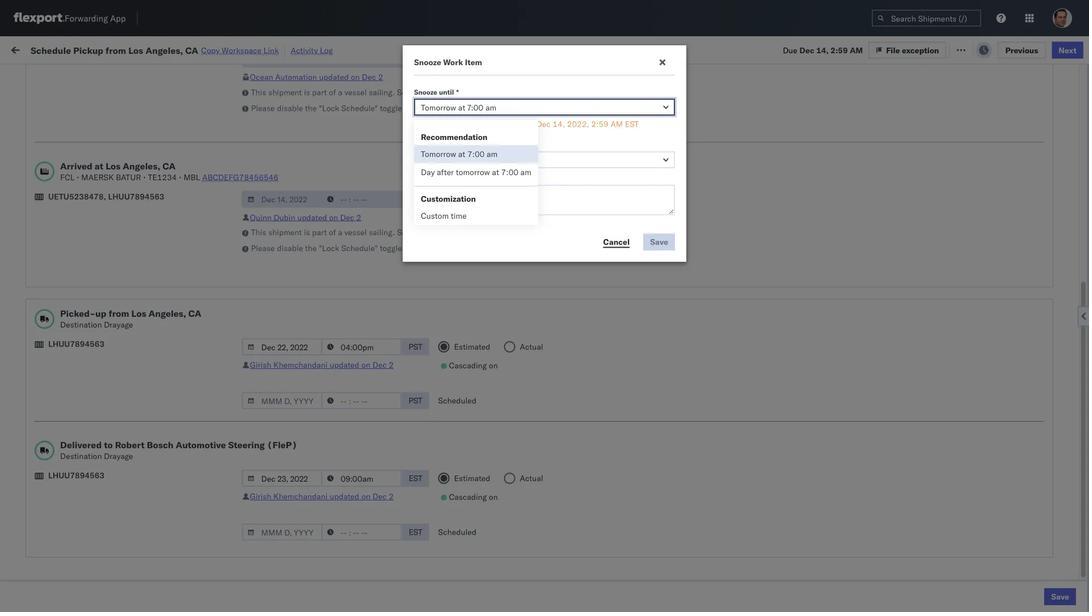 Task type: locate. For each thing, give the bounding box(es) containing it.
• left te1234
[[143, 172, 146, 182]]

consignee for 2:59 am est, jan 13, 2023
[[499, 363, 537, 373]]

details. for cst
[[489, 87, 515, 97]]

maersk batur link for pst
[[412, 227, 475, 238]]

actual
[[520, 342, 543, 352], [520, 474, 543, 484]]

name
[[464, 93, 482, 101]]

save
[[1051, 592, 1069, 602]]

this for quinn dubin updated on dec 2
[[251, 227, 266, 237]]

schedule pickup from los angeles, ca down "confirm delivery" button
[[26, 363, 166, 373]]

allow up note: on the top left
[[413, 103, 432, 113]]

at down recommendation
[[458, 149, 465, 159]]

1 8:30 pm est, jan 30, 2023 from the top
[[192, 488, 293, 498]]

list box
[[414, 145, 538, 182]]

25,
[[260, 438, 272, 448]]

feb
[[245, 538, 259, 548]]

1 maersk batur link from the top
[[412, 86, 475, 98]]

4 2:59 am edt, nov 5, 2022 from the top
[[192, 214, 292, 223]]

account for 11:30 pm est, jan 23, 2023
[[580, 413, 610, 423]]

5,
[[263, 139, 270, 149], [263, 164, 270, 174], [263, 189, 270, 199], [263, 214, 270, 223], [263, 239, 270, 248]]

1 vertical spatial batur
[[116, 172, 141, 182]]

flex-2130387 button
[[642, 410, 721, 426], [642, 410, 721, 426]]

8:30
[[192, 488, 210, 498], [192, 513, 210, 523]]

2 horizontal spatial 7:00
[[501, 167, 518, 177]]

cascading on
[[449, 361, 498, 371], [449, 492, 498, 502]]

0 horizontal spatial work
[[123, 44, 143, 54]]

disable for dubin
[[277, 243, 303, 253]]

resize handle column header
[[172, 88, 185, 613], [305, 88, 318, 613], [347, 88, 360, 613], [425, 88, 438, 613], [503, 88, 516, 613], [623, 88, 636, 613], [718, 88, 732, 613], [796, 88, 810, 613], [946, 88, 960, 613], [1024, 88, 1038, 613], [1060, 88, 1074, 613]]

2 toggle from the top
[[380, 243, 402, 253]]

14, left 2022,
[[553, 119, 565, 129]]

0 vertical spatial work
[[123, 44, 143, 54]]

0 vertical spatial karl
[[619, 413, 634, 423]]

lhuu7894563
[[108, 191, 164, 201], [48, 339, 104, 349], [48, 471, 104, 481]]

0 vertical spatial netherlands
[[26, 418, 70, 428]]

187 on track
[[260, 44, 307, 54]]

2 cascading on from the top
[[449, 492, 498, 502]]

2 vertical spatial clearance
[[88, 463, 124, 472]]

disable down automation
[[277, 103, 303, 113]]

exception
[[912, 44, 949, 54], [902, 45, 939, 55]]

3 schedule pickup from los angeles, ca from the top
[[26, 238, 166, 248]]

netherlands for 8:30 pm est, jan 30, 2023
[[26, 518, 70, 528]]

next button
[[1052, 42, 1083, 59]]

from for schedule pickup from los angeles, ca link for 3rd schedule pickup from los angeles, ca button from the bottom
[[88, 188, 105, 198]]

confirm inside confirm delivery 'link'
[[26, 338, 55, 348]]

schedule" for quinn dubin updated on dec 2
[[341, 243, 378, 253]]

schedule pickup from los angeles, ca link up the upload customs clearance documents link
[[26, 437, 166, 448]]

schedule pickup from los angeles, ca button up the uetu5238478, lhuu7894563
[[26, 162, 166, 175]]

bosch inside delivered to robert bosch automotive steering (flep) destination drayage
[[147, 440, 173, 451]]

am
[[850, 45, 863, 55], [211, 114, 225, 124], [611, 119, 623, 129], [211, 139, 225, 149], [211, 164, 225, 174], [211, 189, 225, 199], [211, 214, 225, 223], [211, 239, 225, 248], [211, 288, 225, 298], [211, 338, 225, 348], [211, 363, 225, 373], [211, 438, 225, 448], [211, 538, 225, 548]]

nov left dubin
[[246, 214, 261, 223]]

2 vertical spatial documents
[[126, 463, 167, 472]]

1 schedule pickup from rotterdam, netherlands link from the top
[[26, 406, 171, 429]]

snoozed : no
[[235, 70, 275, 79]]

1 vertical spatial girish khemchandani updated on dec 2
[[250, 492, 394, 502]]

3 customs from the top
[[54, 463, 86, 472]]

abcdefg78456546 button
[[202, 172, 278, 182]]

destination inside picked-up from los angeles, ca destination drayage
[[60, 320, 102, 330]]

delivery inside confirm delivery 'link'
[[57, 338, 86, 348]]

1 cascading from the top
[[449, 361, 487, 371]]

los inside picked-up from los angeles, ca destination drayage
[[131, 308, 146, 319]]

0 vertical spatial abcdefg78456546
[[202, 172, 278, 182]]

updated
[[319, 72, 349, 82], [297, 212, 327, 222], [330, 360, 359, 370], [330, 492, 359, 502]]

1 vessel from the top
[[344, 87, 367, 97]]

1 nov from the top
[[246, 139, 261, 149]]

7:00 up 9:00
[[192, 313, 210, 323]]

filtered
[[11, 69, 39, 79]]

gaurav
[[965, 139, 991, 149]]

confirm for confirm pickup from rotterdam, netherlands
[[26, 532, 55, 542]]

1 vertical spatial part
[[312, 227, 327, 237]]

0 vertical spatial clearance
[[88, 113, 124, 123]]

allow for pst
[[413, 243, 432, 253]]

2 destination from the top
[[60, 451, 102, 461]]

sailing. for ocean automation updated on dec 2
[[369, 87, 395, 97]]

1 horizontal spatial 14,
[[553, 119, 565, 129]]

0 vertical spatial details.
[[489, 87, 515, 97]]

0 horizontal spatial 7:00
[[192, 313, 210, 323]]

snooze
[[414, 57, 441, 67], [414, 88, 437, 96], [324, 93, 346, 101]]

0 vertical spatial vessel
[[344, 87, 367, 97]]

0 vertical spatial upload
[[26, 113, 52, 123]]

schedule pickup from los angeles, ca link
[[26, 162, 166, 174], [26, 187, 166, 199], [26, 362, 166, 373], [26, 437, 166, 448]]

Select snooze reason text field
[[414, 151, 675, 168]]

customs
[[54, 113, 86, 123], [54, 263, 86, 273], [54, 463, 86, 472]]

1 vertical spatial integration test account - karl lagerfeld
[[522, 488, 670, 498]]

the
[[305, 103, 317, 113], [480, 119, 492, 129], [305, 243, 317, 253]]

a down "ocean automation updated on dec 2" button
[[338, 87, 342, 97]]

delivery
[[62, 138, 91, 148], [62, 213, 91, 223], [62, 288, 91, 298], [57, 338, 86, 348], [62, 388, 91, 398], [62, 487, 91, 497]]

0 vertical spatial cascading on
[[449, 361, 498, 371]]

confirm
[[26, 313, 55, 323], [26, 338, 55, 348], [26, 532, 55, 542]]

2:59 am edt, nov 5, 2022
[[192, 139, 292, 149], [192, 164, 292, 174], [192, 189, 292, 199], [192, 214, 292, 223], [192, 239, 292, 248]]

1 vertical spatial scheduled
[[438, 527, 476, 537]]

nov up the quinn
[[246, 164, 261, 174]]

jawla
[[993, 139, 1013, 149]]

consignee button
[[516, 90, 625, 102]]

work for import
[[123, 44, 143, 54]]

23, for schedule pickup from rotterdam, netherlands
[[264, 413, 277, 423]]

0 horizontal spatial *
[[440, 140, 443, 149]]

5 schedule pickup from los angeles, ca from the top
[[26, 438, 166, 448]]

1 vertical spatial karl
[[619, 488, 634, 498]]

the down ocean automation updated on dec 2
[[305, 103, 317, 113]]

0 vertical spatial destination
[[60, 320, 102, 330]]

abcdefg78456546 inside arrived at los angeles, ca fcl • maersk batur • te1234 • mbl abcdefg78456546
[[202, 172, 278, 182]]

11:30
[[192, 388, 214, 398], [192, 413, 214, 423], [192, 463, 214, 473]]

0 vertical spatial schedule"
[[341, 103, 378, 113]]

work
[[123, 44, 143, 54], [443, 57, 463, 67]]

1 estimated from the top
[[454, 342, 490, 352]]

dec
[[799, 45, 814, 55], [362, 72, 376, 82], [536, 119, 551, 129], [340, 212, 354, 222], [245, 288, 260, 298], [245, 313, 260, 323], [245, 338, 260, 348], [372, 360, 387, 370], [372, 492, 387, 502]]

delivery for fourth the schedule delivery appointment button from the bottom of the page
[[62, 138, 91, 148]]

of down quinn dubin updated on dec 2
[[329, 227, 336, 237]]

2 this shipment is part of a vessel sailing. see maersk batur for details. from the top
[[251, 227, 515, 237]]

2023 up (flep)
[[279, 413, 298, 423]]

1 vertical spatial a
[[338, 227, 342, 237]]

2 maersk batur link from the top
[[412, 227, 475, 238]]

1 vertical spatial actual
[[520, 474, 543, 484]]

pm up 9:00 am est, dec 24, 2022
[[211, 313, 224, 323]]

upload customs clearance documents for bosch
[[26, 263, 167, 273]]

3 documents from the top
[[126, 463, 167, 472]]

a down quinn dubin updated on dec 2
[[338, 227, 342, 237]]

upload customs clearance documents up up
[[26, 263, 167, 273]]

integration for 8:30 pm est, jan 30, 2023
[[522, 488, 561, 498]]

1 vertical spatial 11:30
[[192, 413, 214, 423]]

snooze for work
[[414, 57, 441, 67]]

2 nov from the top
[[246, 164, 261, 174]]

schedule pickup from los angeles, ca button up the upload customs clearance documents link
[[26, 437, 166, 449]]

test123456
[[816, 139, 863, 149]]

2 for girish khemchandani updated on dec 2 'button' corresponding to delivered to robert bosch automotive steering (flep)
[[389, 492, 394, 502]]

hlxu8034992
[[858, 138, 914, 148]]

documents for bosch
[[126, 263, 167, 273]]

1 vertical spatial toggle
[[380, 243, 402, 253]]

2 pst from the top
[[409, 342, 423, 352]]

"lock for dubin
[[319, 243, 339, 253]]

allow for cst
[[413, 103, 432, 113]]

1 vertical spatial confirm
[[26, 338, 55, 348]]

integration test account - karl lagerfeld for 8:30 pm est, jan 30, 2023
[[522, 488, 670, 498]]

2 for quinn dubin updated on dec 2 button
[[356, 212, 361, 222]]

1 vertical spatial please
[[251, 243, 275, 253]]

est, up "7:00 pm est, dec 23, 2022"
[[226, 288, 244, 298]]

appointment for third schedule delivery appointment link from the bottom of the page
[[93, 288, 139, 298]]

cascading for delivered to robert bosch automotive steering (flep)
[[449, 492, 487, 502]]

batur for ocean automation updated on dec 2
[[448, 87, 475, 97]]

2 "lock from the top
[[319, 243, 339, 253]]

0 vertical spatial a
[[338, 87, 342, 97]]

this down : in the top of the page
[[251, 87, 266, 97]]

list box containing tomorrow at 7:00 am
[[414, 145, 538, 182]]

work left item
[[443, 57, 463, 67]]

2 vertical spatial lhuu7894563
[[48, 471, 104, 481]]

girish khemchandani updated on dec 2 button
[[250, 360, 394, 370], [250, 492, 394, 502]]

delivery down the picked-
[[57, 338, 86, 348]]

2 demo from the top
[[476, 363, 497, 373]]

actual for picked-up from los angeles, ca
[[520, 342, 543, 352]]

0 vertical spatial actual
[[520, 342, 543, 352]]

1 vertical spatial allow
[[413, 243, 432, 253]]

0 vertical spatial pst
[[409, 194, 423, 204]]

delivery down the upload customs clearance documents link
[[62, 487, 91, 497]]

11:30 down 2:59 am est, jan 13, 2023
[[192, 388, 214, 398]]

2 vertical spatial 14,
[[262, 288, 275, 298]]

8:30 pm est, jan 30, 2023 for schedule delivery appointment
[[192, 488, 293, 498]]

is down quinn dubin updated on dec 2
[[304, 227, 310, 237]]

5 2:59 am edt, nov 5, 2022 from the top
[[192, 239, 292, 248]]

1 demo from the top
[[476, 114, 497, 124]]

2 vertical spatial upload
[[26, 463, 52, 472]]

3 mmm d, yyyy text field from the top
[[242, 470, 323, 487]]

1 girish khemchandani updated on dec 2 from the top
[[250, 360, 394, 370]]

updated for girish khemchandani updated on dec 2 'button' corresponding to delivered to robert bosch automotive steering (flep)
[[330, 492, 359, 502]]

2 vertical spatial pst
[[409, 396, 423, 406]]

appointment up up
[[93, 288, 139, 298]]

disable
[[277, 103, 303, 113], [277, 243, 303, 253]]

upload customs clearance documents for flexport
[[26, 113, 167, 123]]

1 vertical spatial flexport demo consignee
[[444, 363, 537, 373]]

flex id
[[642, 93, 663, 101]]

toggle for quinn dubin updated on dec 2
[[380, 243, 402, 253]]

1 vertical spatial after
[[437, 167, 454, 177]]

save button
[[1044, 589, 1076, 606]]

8:30 pm est, jan 30, 2023 down 11:30 pm est, jan 28, 2023
[[192, 488, 293, 498]]

2 vertical spatial mmm d, yyyy text field
[[242, 470, 323, 487]]

0 vertical spatial drayage
[[104, 320, 133, 330]]

angeles, inside arrived at los angeles, ca fcl • maersk batur • te1234 • mbl abcdefg78456546
[[123, 160, 160, 172]]

fcl inside arrived at los angeles, ca fcl • maersk batur • te1234 • mbl abcdefg78456546
[[60, 172, 75, 182]]

2 integration test account - karl lagerfeld from the top
[[522, 488, 670, 498]]

at
[[225, 44, 232, 54], [458, 149, 465, 159], [95, 160, 103, 172], [492, 167, 499, 177]]

2 vertical spatial rotterdam,
[[102, 532, 143, 542]]

0 vertical spatial mmm d, yyyy text field
[[242, 191, 323, 208]]

schedule pickup from los angeles, ca down the uetu5238478, lhuu7894563
[[26, 238, 166, 248]]

-- : -- -- text field
[[321, 191, 402, 208], [321, 392, 402, 410], [321, 524, 402, 541]]

1 please disable the "lock schedule" toggle to allow editing. from the top
[[251, 103, 461, 113]]

1 vertical spatial 11:30 pm est, jan 23, 2023
[[192, 413, 298, 423]]

1 horizontal spatial *
[[456, 88, 459, 96]]

flex-1889466 button
[[642, 286, 721, 301], [642, 286, 721, 301]]

documents left 3:00
[[126, 113, 167, 123]]

1 vertical spatial schedule pickup from rotterdam, netherlands
[[26, 507, 147, 528]]

0 vertical spatial see
[[397, 87, 410, 97]]

1 karl from the top
[[619, 413, 634, 423]]

• left mbl
[[179, 172, 182, 182]]

0 vertical spatial consignee
[[522, 93, 555, 101]]

is for cst
[[304, 87, 310, 97]]

2 horizontal spatial 14,
[[816, 45, 829, 55]]

2 upload customs clearance documents from the top
[[26, 263, 167, 273]]

0 vertical spatial am
[[487, 149, 498, 159]]

from inside picked-up from los angeles, ca destination drayage
[[109, 308, 129, 319]]

at right arrived
[[95, 160, 103, 172]]

1 vertical spatial sailing.
[[369, 227, 395, 237]]

clearance
[[88, 113, 124, 123], [88, 263, 124, 273], [88, 463, 124, 472]]

5 edt, from the top
[[226, 214, 244, 223]]

2 lagerfeld from the top
[[636, 488, 670, 498]]

1 integration test account - karl lagerfeld from the top
[[522, 413, 670, 423]]

after right day
[[437, 167, 454, 177]]

5 schedule delivery appointment from the top
[[26, 487, 139, 497]]

clearance for flexport
[[88, 113, 124, 123]]

maersk batur link for cst
[[412, 86, 475, 98]]

• down arrived
[[77, 172, 79, 182]]

1 a from the top
[[338, 87, 342, 97]]

2 cascading from the top
[[449, 492, 487, 502]]

angeles, inside picked-up from los angeles, ca destination drayage
[[148, 308, 186, 319]]

khemchandani right 13, at left bottom
[[273, 360, 328, 370]]

flex id button
[[636, 90, 721, 102]]

1 please from the top
[[251, 103, 275, 113]]

netherlands inside confirm pickup from rotterdam, netherlands
[[26, 543, 70, 553]]

girish down 28,
[[250, 492, 271, 502]]

0 vertical spatial documents
[[126, 113, 167, 123]]

confirm pickup from rotterdam, netherlands link
[[26, 531, 171, 554]]

see for cst
[[397, 87, 410, 97]]

cascading
[[449, 361, 487, 371], [449, 492, 487, 502]]

part for automation
[[312, 87, 327, 97]]

1 vertical spatial est
[[409, 474, 422, 484]]

scheduled for delivered to robert bosch automotive steering (flep)
[[438, 527, 476, 537]]

1 lagerfeld from the top
[[636, 413, 670, 423]]

this down the quinn
[[251, 227, 266, 237]]

23, up 24,
[[262, 313, 274, 323]]

1 pst from the top
[[409, 194, 423, 204]]

pickup for 2nd 'schedule pickup from rotterdam, netherlands' button from the top of the page
[[62, 507, 86, 517]]

2 flexport from the top
[[444, 363, 474, 373]]

mmm d, yyyy text field for arrived at los angeles, ca
[[242, 191, 323, 208]]

a
[[338, 87, 342, 97], [338, 227, 342, 237]]

0 vertical spatial -- : -- -- text field
[[321, 191, 402, 208]]

pickup for 4th schedule pickup from los angeles, ca button from the top of the page
[[62, 438, 86, 448]]

1 vertical spatial work
[[443, 57, 463, 67]]

7:00 up 'day after tomorrow at 7:00 am'
[[467, 149, 485, 159]]

khemchandani down 28,
[[273, 492, 328, 502]]

3 • from the left
[[179, 172, 182, 182]]

schedule pickup from los angeles, ca button down "confirm delivery" button
[[26, 362, 166, 375]]

0 vertical spatial 11:30 pm est, jan 23, 2023
[[192, 388, 298, 398]]

Max 200 characters text field
[[414, 185, 675, 216]]

flexport for 3:00 am edt, aug 19, 2022
[[444, 114, 474, 124]]

schedule pickup from rotterdam, netherlands link up the delivered
[[26, 406, 171, 429]]

0 horizontal spatial abcdefg78456546
[[202, 172, 278, 182]]

2 sailing. from the top
[[369, 227, 395, 237]]

shipment for automation
[[268, 87, 302, 97]]

2 vertical spatial mmm d, yyyy text field
[[242, 524, 323, 541]]

1 vertical spatial please disable the "lock schedule" toggle to allow editing.
[[251, 243, 461, 253]]

1 -- : -- -- text field from the top
[[321, 191, 402, 208]]

flexport demo consignee for 2:59 am est, jan 13, 2023
[[444, 363, 537, 373]]

3 ocean fcl from the top
[[366, 164, 406, 174]]

1 vertical spatial khemchandani
[[273, 492, 328, 502]]

est
[[625, 119, 639, 129], [409, 474, 422, 484], [409, 527, 422, 537]]

is for pst
[[304, 227, 310, 237]]

2 disable from the top
[[277, 243, 303, 253]]

schedule delivery appointment link down the upload customs clearance documents link
[[26, 487, 139, 498]]

pst
[[409, 194, 423, 204], [409, 342, 423, 352], [409, 396, 423, 406]]

0 vertical spatial integration
[[522, 413, 561, 423]]

1 vertical spatial disable
[[277, 243, 303, 253]]

2 for from the top
[[477, 227, 487, 237]]

schedule delivery appointment link up the delivered
[[26, 387, 139, 398]]

customs down workitem button at top left
[[54, 113, 86, 123]]

1 shipment from the top
[[268, 87, 302, 97]]

pickup inside confirm pickup from los angeles, ca link
[[57, 313, 82, 323]]

3 schedule delivery appointment from the top
[[26, 288, 139, 298]]

2 8:30 from the top
[[192, 513, 210, 523]]

0 vertical spatial maersk batur link
[[412, 86, 475, 98]]

mmm d, yyyy text field down 13, at left bottom
[[242, 392, 323, 410]]

3:00
[[192, 114, 210, 124]]

cancel
[[603, 237, 630, 247]]

work
[[32, 41, 62, 57]]

this up recommendation
[[436, 119, 451, 129]]

3 edt, from the top
[[226, 164, 244, 174]]

for down additional comments (optional)
[[477, 227, 487, 237]]

lhuu7894563 down the picked-
[[48, 339, 104, 349]]

upload
[[26, 113, 52, 123], [26, 263, 52, 273], [26, 463, 52, 472]]

schedule delivery appointment down the upload customs clearance documents link
[[26, 487, 139, 497]]

0 vertical spatial lagerfeld
[[636, 413, 670, 423]]

confirm inside confirm pickup from rotterdam, netherlands
[[26, 532, 55, 542]]

1 documents from the top
[[126, 113, 167, 123]]

1 vertical spatial editing.
[[434, 243, 461, 253]]

-- : -- -- text field
[[321, 50, 402, 67], [321, 339, 402, 356], [321, 470, 402, 487]]

girish
[[250, 360, 271, 370], [250, 492, 271, 502]]

maersk up the uetu5238478, lhuu7894563
[[81, 172, 114, 182]]

edt, up 2:59 am est, dec 14, 2022
[[226, 239, 244, 248]]

khemchandani
[[273, 360, 328, 370], [273, 492, 328, 502]]

agent
[[1068, 388, 1089, 398]]

3 2:59 am edt, nov 5, 2022 from the top
[[192, 189, 292, 199]]

2 vertical spatial -- : -- -- text field
[[321, 524, 402, 541]]

id
[[656, 93, 663, 101]]

toggle for ocean automation updated on dec 2
[[380, 103, 402, 113]]

2 schedule" from the top
[[341, 243, 378, 253]]

by:
[[41, 69, 52, 79]]

at inside arrived at los angeles, ca fcl • maersk batur • te1234 • mbl abcdefg78456546
[[95, 160, 103, 172]]

updated for girish khemchandani updated on dec 2 'button' associated with picked-up from los angeles, ca
[[330, 360, 359, 370]]

23, up the 25,
[[264, 413, 277, 423]]

30,
[[259, 488, 272, 498], [259, 513, 272, 523]]

0 vertical spatial editing.
[[434, 103, 461, 113]]

demo for 2023
[[476, 363, 497, 373]]

2 please from the top
[[251, 243, 275, 253]]

delivery up the delivered
[[62, 388, 91, 398]]

confirm pickup from los angeles, ca button
[[26, 312, 161, 325]]

pickup inside confirm pickup from rotterdam, netherlands
[[57, 532, 82, 542]]

"lock
[[319, 103, 339, 113], [319, 243, 339, 253]]

2 flexport demo consignee from the top
[[444, 363, 537, 373]]

schedule delivery appointment up arrived
[[26, 138, 139, 148]]

0 vertical spatial "lock
[[319, 103, 339, 113]]

est, up 2:00 am est, feb 3, 2023
[[226, 513, 243, 523]]

1 vertical spatial consignee
[[499, 114, 537, 124]]

to
[[404, 103, 411, 113], [404, 243, 411, 253], [104, 440, 113, 451]]

Tomorrow at 7:00 am text field
[[414, 99, 675, 116]]

from for schedule pickup from rotterdam, netherlands link corresponding to 2nd 'schedule pickup from rotterdam, netherlands' button from the top of the page
[[88, 507, 105, 517]]

at for arrived
[[95, 160, 103, 172]]

girish for ca
[[250, 360, 271, 370]]

quinn
[[250, 212, 272, 222]]

2023 down 28,
[[274, 488, 293, 498]]

schedule
[[31, 44, 71, 56], [26, 138, 60, 148], [26, 163, 60, 173], [26, 188, 60, 198], [26, 213, 60, 223], [26, 238, 60, 248], [26, 288, 60, 298], [26, 363, 60, 373], [26, 388, 60, 398], [26, 407, 60, 417], [26, 438, 60, 448], [26, 487, 60, 497], [26, 507, 60, 517]]

7 resize handle column header from the left
[[718, 88, 732, 613]]

destination inside delivered to robert bosch automotive steering (flep) destination drayage
[[60, 451, 102, 461]]

maersk
[[412, 87, 446, 97], [81, 172, 114, 182], [412, 227, 446, 237]]

jaehyung
[[965, 388, 999, 398]]

2 please disable the "lock schedule" toggle to allow editing. from the top
[[251, 243, 461, 253]]

0 vertical spatial schedule pickup from rotterdam, netherlands link
[[26, 406, 171, 429]]

rotterdam, inside confirm pickup from rotterdam, netherlands
[[102, 532, 143, 542]]

client name
[[444, 93, 482, 101]]

snooze up snooze until *
[[414, 57, 441, 67]]

Search Shipments (/) text field
[[872, 10, 981, 27]]

1 vertical spatial flexport
[[444, 363, 474, 373]]

drayage down robert on the left bottom
[[104, 451, 133, 461]]

disable down dubin
[[277, 243, 303, 253]]

1 cascading on from the top
[[449, 361, 498, 371]]

4 appointment from the top
[[93, 388, 139, 398]]

0 vertical spatial please
[[251, 103, 275, 113]]

8:30 up 2:00
[[192, 513, 210, 523]]

2 horizontal spatial •
[[179, 172, 182, 182]]

lhuu7894563 for robert
[[48, 471, 104, 481]]

rotterdam,
[[107, 407, 147, 417], [107, 507, 147, 517], [102, 532, 143, 542]]

customs up the picked-
[[54, 263, 86, 273]]

netherlands
[[26, 418, 70, 428], [26, 518, 70, 528], [26, 543, 70, 553]]

0 vertical spatial upload customs clearance documents
[[26, 113, 167, 123]]

mmm d, yyyy text field up dubin
[[242, 191, 323, 208]]

1 see from the top
[[397, 87, 410, 97]]

0 vertical spatial 11:30
[[192, 388, 214, 398]]

0 vertical spatial this
[[251, 87, 266, 97]]

187
[[260, 44, 275, 54]]

vessel down ocean automation updated on dec 2
[[344, 87, 367, 97]]

confirm for confirm pickup from los angeles, ca
[[26, 313, 55, 323]]

0 horizontal spatial after
[[437, 167, 454, 177]]

documents
[[126, 113, 167, 123], [126, 263, 167, 273], [126, 463, 167, 472]]

at right tomorrow
[[492, 167, 499, 177]]

maersk batur link
[[412, 86, 475, 98], [412, 227, 475, 238]]

8 flex- from the top
[[660, 288, 684, 298]]

snooze work item
[[414, 57, 482, 67]]

los inside confirm pickup from los angeles, ca link
[[102, 313, 115, 323]]

7:00 right tomorrow
[[501, 167, 518, 177]]

* up the tomorrow
[[440, 140, 443, 149]]

1 vertical spatial 8:30 pm est, jan 30, 2023
[[192, 513, 293, 523]]

0 vertical spatial customs
[[54, 113, 86, 123]]

2 girish khemchandani updated on dec 2 from the top
[[250, 492, 394, 502]]

confirm inside confirm pickup from los angeles, ca link
[[26, 313, 55, 323]]

integration for 11:30 pm est, jan 23, 2023
[[522, 413, 561, 423]]

1 vertical spatial destination
[[60, 451, 102, 461]]

scheduled for picked-up from los angeles, ca
[[438, 396, 476, 406]]

0 vertical spatial girish khemchandani updated on dec 2
[[250, 360, 394, 370]]

2 drayage from the top
[[104, 451, 133, 461]]

integration test account - karl lagerfeld for 11:30 pm est, jan 23, 2023
[[522, 413, 670, 423]]

shipment for dubin
[[268, 227, 302, 237]]

schedule pickup from los angeles, ca link for 1st schedule pickup from los angeles, ca button from the top of the page
[[26, 162, 166, 174]]

2 schedule pickup from rotterdam, netherlands link from the top
[[26, 506, 171, 529]]

client name button
[[438, 90, 505, 102]]

confirm pickup from rotterdam, netherlands
[[26, 532, 143, 553]]

30, up 3,
[[259, 513, 272, 523]]

1 vertical spatial to
[[404, 243, 411, 253]]

at for tomorrow
[[458, 149, 465, 159]]

editing.
[[434, 103, 461, 113], [434, 243, 461, 253]]

actions
[[1045, 93, 1068, 101]]

14, right due
[[816, 45, 829, 55]]

batur
[[448, 87, 475, 97], [116, 172, 141, 182], [448, 227, 475, 237]]

schedule delivery appointment button up the picked-
[[26, 287, 139, 300]]

-- : -- -- text field for picked-up from los angeles, ca
[[321, 339, 402, 356]]

0 vertical spatial 23,
[[262, 313, 274, 323]]

pm down 2:59 am est, jan 13, 2023
[[216, 388, 229, 398]]

1 vertical spatial netherlands
[[26, 518, 70, 528]]

upload for bosch ocean test
[[26, 263, 52, 273]]

•
[[77, 172, 79, 182], [143, 172, 146, 182], [179, 172, 182, 182]]

at left risk
[[225, 44, 232, 54]]

1 vertical spatial schedule pickup from rotterdam, netherlands link
[[26, 506, 171, 529]]

edt, right mbl
[[226, 164, 244, 174]]

2 clearance from the top
[[88, 263, 124, 273]]

23,
[[262, 313, 274, 323], [264, 388, 277, 398], [264, 413, 277, 423]]

work for snooze
[[443, 57, 463, 67]]

MMM D, YYYY text field
[[242, 191, 323, 208], [242, 392, 323, 410], [242, 470, 323, 487]]

5 appointment from the top
[[93, 487, 139, 497]]

schedule pickup from los angeles, ca down arrived
[[26, 188, 166, 198]]

schedule pickup from rotterdam, netherlands up confirm pickup from rotterdam, netherlands
[[26, 507, 147, 528]]

the down quinn dubin updated on dec 2
[[305, 243, 317, 253]]

1 vertical spatial integration
[[522, 488, 561, 498]]

customs for flexport demo consignee
[[54, 113, 86, 123]]

girish down 24,
[[250, 360, 271, 370]]

import work button
[[91, 36, 148, 62]]

snooze for until
[[414, 88, 437, 96]]

shipment down dubin
[[268, 227, 302, 237]]

after up recommendation
[[461, 119, 478, 129]]

23, for confirm pickup from los angeles, ca
[[262, 313, 274, 323]]

1 scheduled from the top
[[438, 396, 476, 406]]

updated for quinn dubin updated on dec 2 button
[[297, 212, 327, 222]]

* right until
[[456, 88, 459, 96]]

1 vertical spatial 14,
[[553, 119, 565, 129]]

girish khemchandani updated on dec 2 button for delivered to robert bosch automotive steering (flep)
[[250, 492, 394, 502]]

from inside confirm pickup from rotterdam, netherlands
[[84, 532, 100, 542]]

shipment
[[268, 87, 302, 97], [268, 227, 302, 237]]

1 vertical spatial lhuu7894563
[[48, 339, 104, 349]]

consignee inside button
[[522, 93, 555, 101]]

1 vertical spatial see
[[397, 227, 410, 237]]

30, down 28,
[[259, 488, 272, 498]]

workspace
[[222, 45, 261, 55]]

work inside import work "button"
[[123, 44, 143, 54]]

0 vertical spatial to
[[404, 103, 411, 113]]

upload customs clearance documents down workitem button at top left
[[26, 113, 167, 123]]

karl for 8:30 pm est, jan 30, 2023
[[619, 488, 634, 498]]

Search Work text field
[[708, 41, 832, 58]]

nov down "aug"
[[246, 139, 261, 149]]

appointment up robert on the left bottom
[[93, 388, 139, 398]]

part
[[312, 87, 327, 97], [312, 227, 327, 237]]

schedule delivery appointment up the picked-
[[26, 288, 139, 298]]

est, down 9:00 am est, dec 24, 2022
[[226, 363, 244, 373]]

schedule delivery appointment link up arrived
[[26, 138, 139, 149]]

2 integration from the top
[[522, 488, 561, 498]]

no
[[266, 70, 275, 79]]

cascading on for picked-up from los angeles, ca
[[449, 361, 498, 371]]

part for dubin
[[312, 227, 327, 237]]

test
[[494, 139, 509, 149], [572, 139, 587, 149], [494, 164, 509, 174], [572, 164, 587, 174], [494, 189, 509, 199], [572, 189, 587, 199], [494, 214, 509, 223], [572, 214, 587, 223], [494, 263, 509, 273], [572, 263, 587, 273], [494, 288, 509, 298], [572, 288, 587, 298], [494, 338, 509, 348], [572, 338, 587, 348], [1027, 388, 1042, 398], [563, 413, 578, 423], [563, 488, 578, 498]]

-
[[522, 114, 527, 124], [527, 114, 532, 124], [1020, 388, 1025, 398], [612, 413, 617, 423], [612, 488, 617, 498]]

1 destination from the top
[[60, 320, 102, 330]]

flex-1660288 button
[[642, 111, 721, 127], [642, 111, 721, 127]]

the for pst
[[305, 243, 317, 253]]

appointment down the upload customs clearance documents link
[[93, 487, 139, 497]]

0 vertical spatial sailing.
[[369, 87, 395, 97]]

MMM D, YYYY text field
[[242, 50, 323, 67], [242, 339, 323, 356], [242, 524, 323, 541]]

from for confirm pickup from los angeles, ca link
[[84, 313, 100, 323]]

1 30, from the top
[[259, 488, 272, 498]]

the left 'deadline'
[[480, 119, 492, 129]]

1 vertical spatial demo
[[476, 363, 497, 373]]

demo for 2022
[[476, 114, 497, 124]]

pickup for 2nd schedule pickup from los angeles, ca button from the bottom
[[62, 363, 86, 373]]

documents down robert on the left bottom
[[126, 463, 167, 472]]

for for cst
[[477, 87, 487, 97]]

0 vertical spatial is
[[304, 87, 310, 97]]

mmm d, yyyy text field down (flep)
[[242, 470, 323, 487]]

updated for "ocean automation updated on dec 2" button
[[319, 72, 349, 82]]

-- : -- -- text field for delivered to robert bosch automotive steering (flep)
[[321, 470, 402, 487]]

1 confirm from the top
[[26, 313, 55, 323]]

"lock down quinn dubin updated on dec 2
[[319, 243, 339, 253]]

5 nov from the top
[[246, 239, 261, 248]]

schedule pickup from los angeles, ca link down arrived
[[26, 187, 166, 199]]



Task type: vqa. For each thing, say whether or not it's contained in the screenshot.
top LHUU7894563
yes



Task type: describe. For each thing, give the bounding box(es) containing it.
0 vertical spatial rotterdam,
[[107, 407, 147, 417]]

at for 778
[[225, 44, 232, 54]]

confirm delivery button
[[26, 337, 86, 350]]

13 ocean fcl from the top
[[366, 463, 406, 473]]

2 for "ocean automation updated on dec 2" button
[[378, 72, 383, 82]]

pm up 2:00 am est, feb 3, 2023
[[211, 513, 224, 523]]

0 horizontal spatial am
[[487, 149, 498, 159]]

this for ocean automation updated on dec 2
[[251, 87, 266, 97]]

6 ocean fcl from the top
[[366, 239, 406, 248]]

2023 up 2:00 am est, feb 3, 2023
[[274, 513, 293, 523]]

to for pst
[[404, 243, 411, 253]]

7 flex- from the top
[[660, 263, 684, 273]]

schedule pickup from los angeles, ca for schedule pickup from los angeles, ca link for 3rd schedule pickup from los angeles, ca button from the bottom
[[26, 188, 166, 198]]

0 vertical spatial 14,
[[816, 45, 829, 55]]

drayage inside picked-up from los angeles, ca destination drayage
[[104, 320, 133, 330]]

up
[[95, 308, 106, 319]]

message (0)
[[152, 44, 199, 54]]

sailing. for quinn dubin updated on dec 2
[[369, 227, 395, 237]]

:
[[261, 70, 263, 79]]

"lock for automation
[[319, 103, 339, 113]]

los inside arrived at los angeles, ca fcl • maersk batur • te1234 • mbl abcdefg78456546
[[106, 160, 120, 172]]

0 vertical spatial *
[[456, 88, 459, 96]]

1 11:30 pm est, jan 23, 2023 from the top
[[192, 388, 298, 398]]

2 flex-1846748 from the top
[[660, 164, 719, 174]]

te1234
[[148, 172, 177, 182]]

lhuu7894563 for from
[[48, 339, 104, 349]]

2 11:30 from the top
[[192, 413, 214, 423]]

delivery down uetu5238478,
[[62, 213, 91, 223]]

ocean automation updated on dec 2 button
[[250, 72, 383, 82]]

of for pst
[[329, 227, 336, 237]]

choi
[[1001, 388, 1018, 398]]

import work
[[95, 44, 143, 54]]

1 vertical spatial *
[[440, 140, 443, 149]]

import
[[95, 44, 121, 54]]

schedule pickup from los angeles, ca copy workspace link
[[31, 44, 279, 56]]

maeu9408431
[[816, 413, 873, 423]]

2 schedule pickup from rotterdam, netherlands button from the top
[[26, 506, 171, 530]]

from for schedule pickup from los angeles, ca link related to 2nd schedule pickup from los angeles, ca button from the bottom
[[88, 363, 105, 373]]

dubin
[[274, 212, 295, 222]]

1 edt, from the top
[[226, 114, 244, 124]]

4 schedule pickup from los angeles, ca button from the top
[[26, 437, 166, 449]]

1 2:59 am edt, nov 5, 2022 from the top
[[192, 139, 292, 149]]

my
[[11, 41, 29, 57]]

2 schedule delivery appointment from the top
[[26, 213, 139, 223]]

tomorrow at 7:00 am
[[421, 149, 498, 159]]

day
[[421, 167, 435, 177]]

2 • from the left
[[143, 172, 146, 182]]

day after tomorrow at 7:00 am
[[421, 167, 531, 177]]

schedule pickup from rotterdam, netherlands link for 2nd 'schedule pickup from rotterdam, netherlands' button from the bottom of the page
[[26, 406, 171, 429]]

3 11:30 from the top
[[192, 463, 214, 473]]

for for pst
[[477, 227, 487, 237]]

2 resize handle column header from the left
[[305, 88, 318, 613]]

est, down 2:59 am est, dec 14, 2022
[[226, 313, 243, 323]]

jan up feb
[[245, 513, 257, 523]]

3 flex-1846748 from the top
[[660, 189, 719, 199]]

jan up the 25,
[[250, 413, 262, 423]]

10 ocean fcl from the top
[[366, 363, 406, 373]]

comments
[[450, 174, 484, 182]]

pm up 2:59 am est, jan 25, 2023
[[216, 413, 229, 423]]

from for schedule pickup from los angeles, ca link for 1st schedule pickup from los angeles, ca button from the top of the page
[[88, 163, 105, 173]]

from for schedule pickup from rotterdam, netherlands link corresponding to 2nd 'schedule pickup from rotterdam, netherlands' button from the bottom of the page
[[88, 407, 105, 417]]

778 at risk
[[208, 44, 247, 54]]

9:00
[[192, 338, 210, 348]]

2 mmm d, yyyy text field from the top
[[242, 392, 323, 410]]

of for cst
[[329, 87, 336, 97]]

forwarding
[[65, 13, 108, 24]]

to inside delivered to robert bosch automotive steering (flep) destination drayage
[[104, 440, 113, 451]]

6 edt, from the top
[[226, 239, 244, 248]]

schedule pickup from los angeles, ca for schedule pickup from los angeles, ca link corresponding to 4th schedule pickup from los angeles, ca button from the top of the page
[[26, 438, 166, 448]]

2 schedule pickup from los angeles, ca button from the top
[[26, 187, 166, 200]]

schedule pickup from los angeles, ca link for 4th schedule pickup from los angeles, ca button from the top of the page
[[26, 437, 166, 448]]

5 flex- from the top
[[660, 214, 684, 223]]

pm down 11:30 pm est, jan 28, 2023
[[211, 488, 224, 498]]

custom
[[421, 211, 449, 221]]

1 vertical spatial am
[[520, 167, 531, 177]]

ca inside arrived at los angeles, ca fcl • maersk batur • te1234 • mbl abcdefg78456546
[[163, 160, 176, 172]]

3 clearance from the top
[[88, 463, 124, 472]]

3 upload customs clearance documents from the top
[[26, 463, 167, 472]]

netherlands for 2:00 am est, feb 3, 2023
[[26, 543, 70, 553]]

1 vertical spatial 23,
[[264, 388, 277, 398]]

2 flex- from the top
[[660, 139, 684, 149]]

4 nov from the top
[[246, 214, 261, 223]]

a for quinn dubin updated on dec 2
[[338, 227, 342, 237]]

khemchandani for delivered to robert bosch automotive steering (flep)
[[273, 492, 328, 502]]

1 1846748 from the top
[[684, 139, 719, 149]]

9 flex- from the top
[[660, 413, 684, 423]]

jaehyung choi - test origin agent
[[965, 388, 1089, 398]]

flex-1660288
[[660, 114, 719, 124]]

consignee for 3:00 am edt, aug 19, 2022
[[499, 114, 537, 124]]

6 flex- from the top
[[660, 239, 684, 248]]

8:30 for schedule delivery appointment
[[192, 488, 210, 498]]

1 schedule delivery appointment button from the top
[[26, 138, 139, 150]]

due dec 14, 2:59 am
[[783, 45, 863, 55]]

est, down steering
[[231, 463, 248, 473]]

batur inside arrived at los angeles, ca fcl • maersk batur • te1234 • mbl abcdefg78456546
[[116, 172, 141, 182]]

0 vertical spatial 7:00
[[467, 149, 485, 159]]

lhuu7894563, uetu5238478
[[738, 288, 854, 298]]

6 resize handle column header from the left
[[623, 88, 636, 613]]

2 schedule pickup from rotterdam, netherlands from the top
[[26, 507, 147, 528]]

est, down 11:30 pm est, jan 28, 2023
[[226, 488, 243, 498]]

2023 right 3,
[[271, 538, 290, 548]]

4 5, from the top
[[263, 214, 270, 223]]

11 ocean fcl from the top
[[366, 388, 406, 398]]

2 2:59 am edt, nov 5, 2022 from the top
[[192, 164, 292, 174]]

3 schedule delivery appointment button from the top
[[26, 387, 139, 400]]

0 vertical spatial after
[[461, 119, 478, 129]]

girish for steering
[[250, 492, 271, 502]]

0 vertical spatial lhuu7894563
[[108, 191, 164, 201]]

30, for schedule pickup from rotterdam, netherlands
[[259, 513, 272, 523]]

1 mmm d, yyyy text field from the top
[[242, 50, 323, 67]]

0 horizontal spatial 14,
[[262, 288, 275, 298]]

workitem
[[12, 93, 42, 101]]

pickup for 1st schedule pickup from los angeles, ca button from the top of the page
[[62, 163, 86, 173]]

1 schedule delivery appointment from the top
[[26, 138, 139, 148]]

risk
[[234, 44, 247, 54]]

snooze down "ocean automation updated on dec 2" button
[[324, 93, 346, 101]]

pm down automotive
[[216, 463, 229, 473]]

4 edt, from the top
[[226, 189, 244, 199]]

ca inside button
[[150, 313, 161, 323]]

2 for girish khemchandani updated on dec 2 'button' associated with picked-up from los angeles, ca
[[389, 360, 394, 370]]

3 1846748 from the top
[[684, 189, 719, 199]]

1 netherlands from the top
[[26, 418, 70, 428]]

deadline
[[494, 119, 525, 129]]

batch action button
[[1008, 41, 1082, 58]]

due
[[783, 45, 797, 55]]

2023 right the 25,
[[274, 438, 294, 448]]

gvcu5265864
[[738, 413, 794, 423]]

jan down 11:30 pm est, jan 28, 2023
[[245, 488, 257, 498]]

disable for automation
[[277, 103, 303, 113]]

forwarding app link
[[14, 12, 126, 24]]

--
[[522, 114, 532, 124]]

rotterdam, for 8:30 pm est, jan 30, 2023
[[107, 507, 147, 517]]

-- : -- -- text field for picked-up from los angeles, ca
[[321, 392, 402, 410]]

arrived
[[60, 160, 92, 172]]

snooze until *
[[414, 88, 459, 96]]

3 flex- from the top
[[660, 164, 684, 174]]

copy workspace link button
[[201, 45, 279, 55]]

gaurav jawla
[[965, 139, 1013, 149]]

lhuu7894563,
[[738, 288, 796, 298]]

778
[[208, 44, 223, 54]]

-- : -- -- text field for delivered to robert bosch automotive steering (flep)
[[321, 524, 402, 541]]

13,
[[260, 363, 272, 373]]

uetu5238478
[[798, 288, 854, 298]]

schedule pickup from los angeles, ca for schedule pickup from los angeles, ca link for 1st schedule pickup from los angeles, ca button from the top of the page
[[26, 163, 166, 173]]

7 ocean fcl from the top
[[366, 263, 406, 273]]

log
[[320, 45, 333, 55]]

my work
[[11, 41, 62, 57]]

(optional)
[[486, 174, 522, 182]]

flexport. image
[[14, 12, 65, 24]]

cst
[[408, 54, 423, 64]]

vessel for quinn dubin updated on dec 2
[[344, 227, 367, 237]]

please disable the "lock schedule" toggle to allow editing. for quinn dubin updated on dec 2
[[251, 243, 461, 253]]

1660288
[[684, 114, 719, 124]]

confirm delivery link
[[26, 337, 86, 349]]

delivery for second the schedule delivery appointment button from the top of the page
[[62, 288, 91, 298]]

2 5, from the top
[[263, 164, 270, 174]]

upload customs clearance documents link
[[26, 462, 167, 473]]

mode button
[[360, 90, 427, 102]]

editing. for pst
[[434, 243, 461, 253]]

est, left feb
[[226, 538, 244, 548]]

workitem button
[[7, 90, 174, 102]]

3 schedule delivery appointment link from the top
[[26, 387, 139, 398]]

1 horizontal spatial abcdefg78456546
[[816, 288, 892, 298]]

girish khemchandani updated on dec 2 for picked-up from los angeles, ca
[[250, 360, 394, 370]]

tomorrow
[[421, 149, 456, 159]]

confirm for confirm delivery
[[26, 338, 55, 348]]

4 ocean fcl from the top
[[366, 189, 406, 199]]

6 1846748 from the top
[[684, 263, 719, 273]]

angeles, inside button
[[117, 313, 148, 323]]

customs for bosch ocean test
[[54, 263, 86, 273]]

2 schedule delivery appointment link from the top
[[26, 287, 139, 299]]

recommendation
[[421, 132, 487, 142]]

estimated for delivered to robert bosch automotive steering (flep)
[[454, 474, 490, 484]]

1 schedule delivery appointment link from the top
[[26, 138, 139, 149]]

a for ocean automation updated on dec 2
[[338, 87, 342, 97]]

12 ocean fcl from the top
[[366, 413, 406, 423]]

0 vertical spatial est
[[625, 119, 639, 129]]

est, down 2:59 am est, jan 13, 2023
[[231, 388, 248, 398]]

please disable the "lock schedule" toggle to allow editing. for ocean automation updated on dec 2
[[251, 103, 461, 113]]

mbl
[[184, 172, 200, 182]]

est, up 11:30 pm est, jan 28, 2023
[[226, 438, 244, 448]]

from for schedule pickup from los angeles, ca link corresponding to 4th schedule pickup from los angeles, ca button from the top of the page
[[88, 438, 105, 448]]

1 vertical spatial of
[[527, 119, 534, 129]]

(0)
[[184, 44, 199, 54]]

1 vertical spatial is
[[453, 119, 459, 129]]

additional comments (optional)
[[414, 174, 522, 182]]

details. for pst
[[489, 227, 515, 237]]

1 ocean fcl from the top
[[366, 114, 406, 124]]

5 ocean fcl from the top
[[366, 214, 406, 223]]

15 ocean fcl from the top
[[366, 513, 406, 523]]

8:30 for schedule pickup from rotterdam, netherlands
[[192, 513, 210, 523]]

please for quinn
[[251, 243, 275, 253]]

3,
[[261, 538, 269, 548]]

copy
[[201, 45, 220, 55]]

1 5, from the top
[[263, 139, 270, 149]]

note:
[[414, 119, 434, 129]]

to for cst
[[404, 103, 411, 113]]

1 schedule pickup from rotterdam, netherlands from the top
[[26, 407, 147, 428]]

2023 right 28,
[[279, 463, 298, 473]]

customization
[[421, 194, 476, 204]]

1 11:30 from the top
[[192, 388, 214, 398]]

4 flex-1846748 from the top
[[660, 214, 719, 223]]

1 vertical spatial this
[[436, 119, 451, 129]]

9 ocean fcl from the top
[[366, 338, 406, 348]]

5 resize handle column header from the left
[[503, 88, 516, 613]]

7:00 pm est, dec 23, 2022
[[192, 313, 296, 323]]

documents for flexport
[[126, 113, 167, 123]]

pickup for confirm pickup from rotterdam, netherlands button
[[57, 532, 82, 542]]

maersk for ocean automation updated on dec 2
[[412, 87, 446, 97]]

5 1846748 from the top
[[684, 239, 719, 248]]

2023 down 2:59 am est, jan 13, 2023
[[279, 388, 298, 398]]

30, for schedule delivery appointment
[[259, 488, 272, 498]]

delivery for 1st the schedule delivery appointment button from the bottom
[[62, 487, 91, 497]]

2 appointment from the top
[[93, 213, 139, 223]]

delivered to robert bosch automotive steering (flep) destination drayage
[[60, 440, 297, 461]]

9 resize handle column header from the left
[[946, 88, 960, 613]]

8:30 pm est, jan 30, 2023 for schedule pickup from rotterdam, netherlands
[[192, 513, 293, 523]]

quinn dubin updated on dec 2
[[250, 212, 361, 222]]

3 nov from the top
[[246, 189, 261, 199]]

tomorrow
[[456, 167, 490, 177]]

1 vertical spatial the
[[480, 119, 492, 129]]

9:00 am est, dec 24, 2022
[[192, 338, 296, 348]]

quinn dubin updated on dec 2 button
[[250, 212, 361, 222]]

rotterdam, for 2:00 am est, feb 3, 2023
[[102, 532, 143, 542]]

batur for quinn dubin updated on dec 2
[[448, 227, 475, 237]]

ceau7522281, hlxu6269489, hlxu8034992
[[738, 138, 914, 148]]

cascading for picked-up from los angeles, ca
[[449, 361, 487, 371]]

this shipment is part of a vessel sailing. see maersk batur for details. for quinn dubin updated on dec 2
[[251, 227, 515, 237]]

maersk inside arrived at los angeles, ca fcl • maersk batur • te1234 • mbl abcdefg78456546
[[81, 172, 114, 182]]

2130387
[[684, 413, 719, 423]]

batch action
[[1026, 44, 1075, 54]]

jan left 28,
[[250, 463, 262, 473]]

ca inside picked-up from los angeles, ca destination drayage
[[188, 308, 201, 319]]

2 edt, from the top
[[226, 139, 244, 149]]

uetu5238478,
[[48, 191, 106, 201]]

5 flex-1846748 from the top
[[660, 239, 719, 248]]

mmm d, yyyy text field for pst
[[242, 339, 323, 356]]

4 flex- from the top
[[660, 189, 684, 199]]

2 vertical spatial 7:00
[[192, 313, 210, 323]]

2023 right 13, at left bottom
[[274, 363, 294, 373]]

upload for flexport demo consignee
[[26, 113, 52, 123]]

mmm d, yyyy text field for est
[[242, 524, 323, 541]]

actual for delivered to robert bosch automotive steering (flep)
[[520, 474, 543, 484]]

snoozed
[[235, 70, 261, 79]]

10 resize handle column header from the left
[[1024, 88, 1038, 613]]

steering
[[228, 440, 265, 451]]

appointment for first schedule delivery appointment link from the bottom of the page
[[93, 487, 139, 497]]

flexport demo consignee for 3:00 am edt, aug 19, 2022
[[444, 114, 537, 124]]

uetu5238478, lhuu7894563
[[48, 191, 164, 201]]

4 schedule delivery appointment button from the top
[[26, 487, 139, 499]]

3 pst from the top
[[409, 396, 423, 406]]

3 resize handle column header from the left
[[347, 88, 360, 613]]

2:00 am est, feb 3, 2023
[[192, 538, 290, 548]]

2 11:30 pm est, jan 23, 2023 from the top
[[192, 413, 298, 423]]

after inside list box
[[437, 167, 454, 177]]

girish khemchandani updated on dec 2 button for picked-up from los angeles, ca
[[250, 360, 394, 370]]

28,
[[264, 463, 277, 473]]

khemchandani for picked-up from los angeles, ca
[[273, 360, 328, 370]]

1 flex-1846748 from the top
[[660, 139, 719, 149]]

cascading on for delivered to robert bosch automotive steering (flep)
[[449, 492, 498, 502]]

16 ocean fcl from the top
[[366, 538, 406, 548]]

3 schedule pickup from los angeles, ca button from the top
[[26, 362, 166, 375]]

jan left the 25,
[[245, 438, 258, 448]]

1 -- : -- -- text field from the top
[[321, 50, 402, 67]]

4 schedule delivery appointment from the top
[[26, 388, 139, 398]]

flex-2130387
[[660, 413, 719, 423]]

jan left 13, at left bottom
[[245, 363, 258, 373]]

clearance for bosch
[[88, 263, 124, 273]]

arrived at los angeles, ca fcl • maersk batur • te1234 • mbl abcdefg78456546
[[60, 160, 278, 182]]

1 schedule pickup from rotterdam, netherlands button from the top
[[26, 406, 171, 430]]

1 resize handle column header from the left
[[172, 88, 185, 613]]

confirm pickup from los angeles, ca link
[[26, 312, 161, 324]]

upload inside the upload customs clearance documents link
[[26, 463, 52, 472]]

pickup for 3rd schedule pickup from los angeles, ca button from the bottom
[[62, 188, 86, 198]]

please for ocean
[[251, 103, 275, 113]]

est, up 2:59 am est, jan 25, 2023
[[231, 413, 248, 423]]

est, up 2:59 am est, jan 13, 2023
[[226, 338, 244, 348]]

3 5, from the top
[[263, 189, 270, 199]]

2 vertical spatial est
[[409, 527, 422, 537]]

previous button
[[997, 42, 1046, 59]]

additional
[[414, 174, 448, 182]]

flexport for 2:59 am est, jan 13, 2023
[[444, 363, 474, 373]]

4 resize handle column header from the left
[[425, 88, 438, 613]]

app
[[110, 13, 126, 24]]

2 schedule delivery appointment button from the top
[[26, 287, 139, 300]]

24,
[[262, 338, 275, 348]]

jan down 13, at left bottom
[[250, 388, 262, 398]]

2 ocean fcl from the top
[[366, 139, 406, 149]]

1 schedule pickup from los angeles, ca button from the top
[[26, 162, 166, 175]]

forwarding app
[[65, 13, 126, 24]]

drayage inside delivered to robert bosch automotive steering (flep) destination drayage
[[104, 451, 133, 461]]

5 5, from the top
[[263, 239, 270, 248]]

lagerfeld for 8:30 pm est, jan 30, 2023
[[636, 488, 670, 498]]

2 1846748 from the top
[[684, 164, 719, 174]]

6 flex-1846748 from the top
[[660, 263, 719, 273]]

2:00
[[192, 538, 210, 548]]

pickup for confirm pickup from los angeles, ca button
[[57, 313, 82, 323]]



